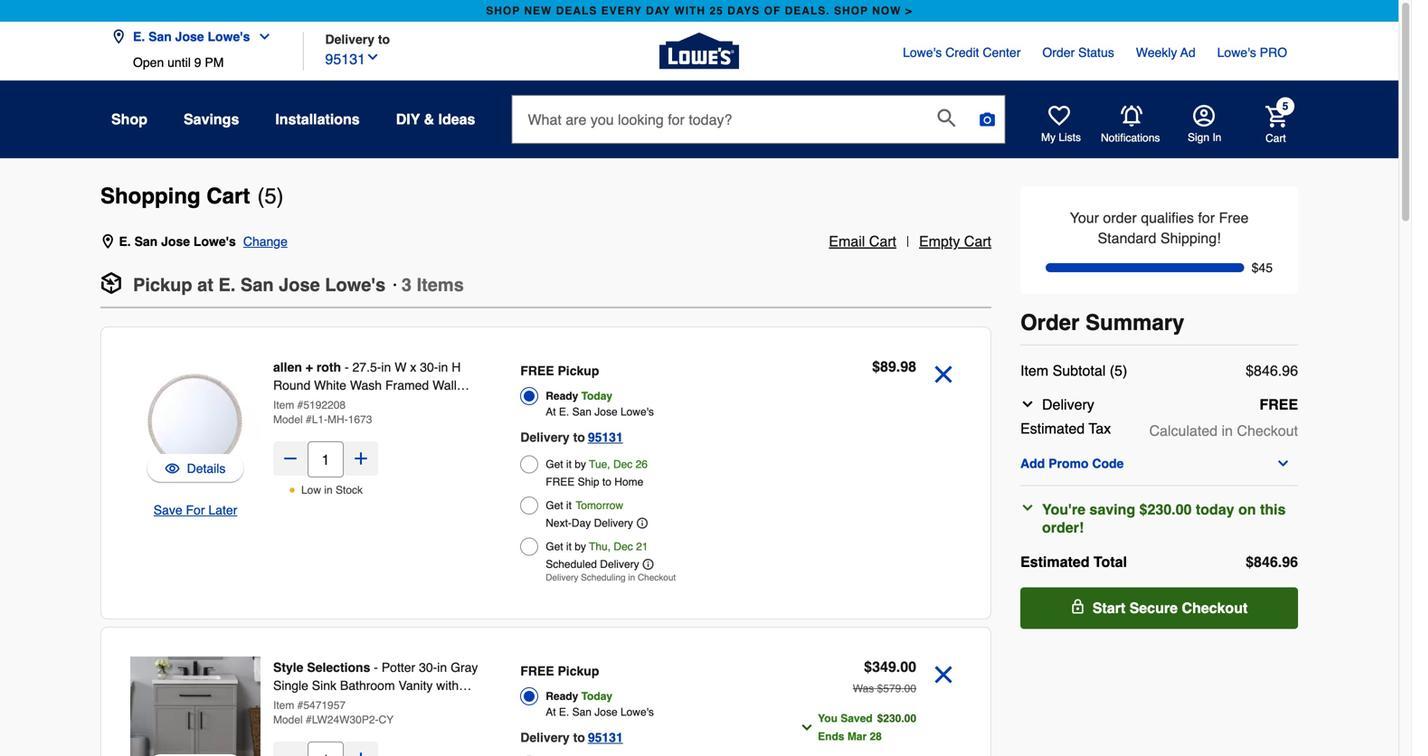 Task type: locate. For each thing, give the bounding box(es) containing it.
96 down this
[[1282, 553, 1298, 570]]

model
[[273, 413, 303, 426], [273, 714, 303, 726]]

info image
[[637, 518, 648, 529]]

at
[[197, 275, 213, 295]]

0 horizontal spatial -
[[345, 360, 349, 375]]

1 vertical spatial $ 846 . 96
[[1246, 553, 1298, 570]]

bullet image
[[393, 283, 396, 287]]

item down single
[[273, 699, 294, 712]]

-
[[345, 360, 349, 375], [374, 660, 378, 675]]

model down mirror
[[273, 413, 303, 426]]

white down roth
[[314, 378, 346, 393]]

order up item subtotal (5)
[[1020, 310, 1080, 335]]

get
[[546, 458, 563, 471], [546, 499, 563, 512], [546, 541, 563, 553]]

1 vertical spatial 846
[[1254, 553, 1278, 570]]

#5192208
[[297, 399, 346, 412]]

96
[[1282, 362, 1298, 379], [1282, 553, 1298, 570]]

$ up the 28
[[877, 712, 883, 725]]

estimated
[[1020, 420, 1085, 437], [1020, 553, 1090, 570]]

chevron down image
[[1276, 456, 1290, 471], [1020, 501, 1035, 515]]

shipping!
[[1160, 230, 1221, 246]]

get down next- at the left
[[546, 541, 563, 553]]

by for thu, dec 21
[[575, 541, 586, 553]]

at for 27.5-in w x 30-in h round white wash framed wall mirror
[[546, 406, 556, 418]]

summary
[[1086, 310, 1184, 335]]

30- up vanity
[[419, 660, 437, 675]]

bathroom
[[340, 678, 395, 693]]

every
[[601, 5, 642, 17]]

3 get from the top
[[546, 541, 563, 553]]

order
[[1042, 45, 1075, 60], [1020, 310, 1080, 335]]

1 vertical spatial 95131
[[588, 430, 623, 445]]

start
[[1092, 600, 1125, 616]]

dec left 21
[[614, 541, 633, 553]]

dec for 26
[[613, 458, 633, 471]]

you're
[[1042, 501, 1086, 518]]

day
[[646, 5, 670, 17]]

ad
[[1180, 45, 1196, 60]]

item #5471957 model #lw24w30p2-cy
[[273, 699, 394, 726]]

you
[[818, 712, 838, 725]]

0 vertical spatial 5
[[1282, 100, 1288, 113]]

pickup image
[[100, 272, 122, 294]]

order for order summary
[[1020, 310, 1080, 335]]

h
[[452, 360, 461, 375]]

in inside the potter 30-in gray single sink bathroom vanity with white cultured marble top
[[437, 660, 447, 675]]

cart down lowe's home improvement cart icon
[[1266, 132, 1286, 145]]

get up free ship to home
[[546, 458, 563, 471]]

e. san jose lowe's change
[[119, 234, 288, 249]]

location image
[[111, 29, 126, 44]]

with
[[436, 678, 459, 693]]

349
[[872, 659, 896, 675]]

at
[[546, 406, 556, 418], [546, 706, 556, 719]]

0 vertical spatial model
[[273, 413, 303, 426]]

0 horizontal spatial chevron down image
[[1020, 501, 1035, 515]]

free right gray
[[520, 664, 554, 678]]

notifications
[[1101, 131, 1160, 144]]

0 vertical spatial dec
[[613, 458, 633, 471]]

diy & ideas button
[[396, 103, 475, 136]]

0 vertical spatial order
[[1042, 45, 1075, 60]]

by left thu,
[[575, 541, 586, 553]]

cart for shopping cart ( 5 )
[[207, 184, 250, 209]]

. for item subtotal (5)
[[1278, 362, 1282, 379]]

cart right empty
[[964, 233, 991, 250]]

checkout for start secure checkout
[[1182, 600, 1248, 616]]

2 vertical spatial item
[[273, 699, 294, 712]]

2 model from the top
[[273, 714, 303, 726]]

1 vertical spatial remove item image
[[927, 659, 960, 691]]

2 vertical spatial 95131
[[588, 730, 623, 745]]

1 at e. san jose lowe's from the top
[[546, 406, 654, 418]]

estimated up 'promo'
[[1020, 420, 1085, 437]]

potter 30-in gray single sink bathroom vanity with white cultured marble top
[[273, 660, 478, 711]]

remove item image for potter 30-in gray single sink bathroom vanity with white cultured marble top
[[927, 659, 960, 691]]

plus image
[[352, 750, 370, 756]]

1 get from the top
[[546, 458, 563, 471]]

2 it from the top
[[566, 499, 572, 512]]

1 vertical spatial model
[[273, 714, 303, 726]]

bullet image
[[289, 487, 296, 494]]

1 it from the top
[[566, 458, 572, 471]]

1 vertical spatial estimated
[[1020, 553, 1090, 570]]

0 vertical spatial estimated
[[1020, 420, 1085, 437]]

1 vertical spatial today
[[581, 690, 612, 703]]

2 estimated from the top
[[1020, 553, 1090, 570]]

by left tue,
[[575, 458, 586, 471]]

item for item subtotal (5)
[[1020, 362, 1049, 379]]

1 at from the top
[[546, 406, 556, 418]]

- right roth
[[345, 360, 349, 375]]

2 delivery to 95131 from the top
[[520, 730, 623, 745]]

dec up home
[[613, 458, 633, 471]]

1 vertical spatial pickup
[[558, 364, 599, 378]]

1 free pickup from the top
[[520, 364, 599, 378]]

5 up change link
[[264, 184, 277, 209]]

0 vertical spatial option group
[[520, 358, 771, 588]]

weekly
[[1136, 45, 1177, 60]]

1 remove item image from the top
[[927, 358, 960, 391]]

None search field
[[512, 95, 1005, 161]]

add
[[1020, 456, 1045, 471]]

$ up was
[[864, 659, 872, 675]]

remove item image right 579
[[927, 659, 960, 691]]

26
[[636, 458, 648, 471]]

.00 up 579
[[896, 659, 916, 675]]

2 $ 846 . 96 from the top
[[1246, 553, 1298, 570]]

it left tue,
[[566, 458, 572, 471]]

2 at e. san jose lowe's from the top
[[546, 706, 654, 719]]

free up calculated in checkout
[[1260, 396, 1298, 413]]

2 free pickup from the top
[[520, 664, 599, 678]]

remove item image
[[927, 358, 960, 391], [927, 659, 960, 691]]

cultured
[[309, 697, 357, 711]]

2 at from the top
[[546, 706, 556, 719]]

order summary
[[1020, 310, 1184, 335]]

0 vertical spatial white
[[314, 378, 346, 393]]

1 vertical spatial by
[[575, 541, 586, 553]]

0 vertical spatial checkout
[[1237, 422, 1298, 439]]

ready today for potter 30-in gray single sink bathroom vanity with white cultured marble top
[[546, 690, 612, 703]]

#l1-
[[306, 413, 328, 426]]

$ right was
[[877, 683, 883, 695]]

95131 for the bottommost 95131 button
[[588, 730, 623, 745]]

installations button
[[275, 103, 360, 136]]

estimated down order!
[[1020, 553, 1090, 570]]

2 option group from the top
[[520, 659, 771, 756]]

96 up calculated in checkout
[[1282, 362, 1298, 379]]

scheduled delivery
[[546, 558, 639, 571]]

1 estimated from the top
[[1020, 420, 1085, 437]]

0 vertical spatial $ 846 . 96
[[1246, 362, 1298, 379]]

get up next- at the left
[[546, 499, 563, 512]]

1 vertical spatial at
[[546, 706, 556, 719]]

white
[[314, 378, 346, 393], [273, 697, 306, 711]]

san inside e. san jose lowe's button
[[148, 29, 172, 44]]

e.
[[133, 29, 145, 44], [119, 234, 131, 249], [218, 275, 236, 295], [559, 406, 569, 418], [559, 706, 569, 719]]

it up next- at the left
[[566, 499, 572, 512]]

wash
[[350, 378, 382, 393]]

gray
[[451, 660, 478, 675]]

cart inside 'email cart' button
[[869, 233, 896, 250]]

1 vertical spatial order
[[1020, 310, 1080, 335]]

1 vertical spatial ready today
[[546, 690, 612, 703]]

0 vertical spatial ready
[[546, 390, 578, 403]]

2 vertical spatial get
[[546, 541, 563, 553]]

1 $ 846 . 96 from the top
[[1246, 362, 1298, 379]]

+
[[306, 360, 313, 375]]

846 up calculated in checkout
[[1254, 362, 1278, 379]]

0 vertical spatial at
[[546, 406, 556, 418]]

item inside item #5192208 model #l1-mh-1673
[[273, 399, 294, 412]]

start secure checkout
[[1092, 600, 1248, 616]]

2 vertical spatial 95131 button
[[588, 727, 623, 749]]

lowe's
[[208, 29, 250, 44], [903, 45, 942, 60], [1217, 45, 1256, 60], [194, 234, 236, 249], [325, 275, 386, 295], [621, 406, 654, 418], [621, 706, 654, 719]]

delivery to 95131 for the bottommost 95131 button
[[520, 730, 623, 745]]

until
[[167, 55, 191, 70]]

1 ready today from the top
[[546, 390, 612, 403]]

1 846 from the top
[[1254, 362, 1278, 379]]

remove item image right "98"
[[927, 358, 960, 391]]

today
[[581, 390, 612, 403], [581, 690, 612, 703]]

checkout
[[1237, 422, 1298, 439], [638, 573, 676, 583], [1182, 600, 1248, 616]]

chevron down image
[[250, 29, 272, 44], [365, 50, 380, 64], [1020, 397, 1035, 412], [800, 721, 814, 735]]

30- inside the potter 30-in gray single sink bathroom vanity with white cultured marble top
[[419, 660, 437, 675]]

tax
[[1089, 420, 1111, 437]]

2 vertical spatial checkout
[[1182, 600, 1248, 616]]

free right h
[[520, 364, 554, 378]]

standard
[[1098, 230, 1156, 246]]

1 horizontal spatial shop
[[834, 5, 868, 17]]

framed
[[385, 378, 429, 393]]

pickup
[[133, 275, 192, 295], [558, 364, 599, 378], [558, 664, 599, 678]]

1 ready from the top
[[546, 390, 578, 403]]

it up the scheduled
[[566, 541, 572, 553]]

email cart button
[[829, 231, 896, 252]]

order status
[[1042, 45, 1114, 60]]

center
[[983, 45, 1021, 60]]

0 vertical spatial remove item image
[[927, 358, 960, 391]]

0 vertical spatial at e. san jose lowe's
[[546, 406, 654, 418]]

item inside item #5471957 model #lw24w30p2-cy
[[273, 699, 294, 712]]

free pickup
[[520, 364, 599, 378], [520, 664, 599, 678]]

shop left new
[[486, 5, 520, 17]]

at for potter 30-in gray single sink bathroom vanity with white cultured marble top
[[546, 706, 556, 719]]

1 vertical spatial at e. san jose lowe's
[[546, 706, 654, 719]]

item down round on the left of page
[[273, 399, 294, 412]]

white down single
[[273, 697, 306, 711]]

lowe's credit center link
[[903, 43, 1021, 62]]

chevron down image up this
[[1276, 456, 1290, 471]]

0 vertical spatial 95131
[[325, 51, 365, 67]]

27.5-
[[352, 360, 381, 375]]

order left the status
[[1042, 45, 1075, 60]]

0 vertical spatial 846
[[1254, 362, 1278, 379]]

cart inside empty cart button
[[964, 233, 991, 250]]

model down single
[[273, 714, 303, 726]]

$
[[872, 358, 880, 375], [1246, 362, 1254, 379], [1246, 553, 1254, 570], [864, 659, 872, 675], [877, 683, 883, 695], [877, 712, 883, 725]]

$ 846 . 96 up calculated in checkout
[[1246, 362, 1298, 379]]

- up bathroom
[[374, 660, 378, 675]]

2 vertical spatial pickup
[[558, 664, 599, 678]]

1 vertical spatial get
[[546, 499, 563, 512]]

.00 down 579
[[901, 712, 916, 725]]

1 vertical spatial delivery to 95131
[[520, 730, 623, 745]]

2 846 from the top
[[1254, 553, 1278, 570]]

1 vertical spatial -
[[374, 660, 378, 675]]

27.5-in w x 30-in h round white wash framed wall mirror image
[[130, 356, 261, 487]]

2 shop from the left
[[834, 5, 868, 17]]

camera image
[[978, 110, 996, 128]]

1 horizontal spatial 5
[[1282, 100, 1288, 113]]

9
[[194, 55, 201, 70]]

chevron down image left you're
[[1020, 501, 1035, 515]]

ends
[[818, 730, 844, 743]]

0 vertical spatial it
[[566, 458, 572, 471]]

free
[[1219, 209, 1249, 226]]

2 today from the top
[[581, 690, 612, 703]]

in up with
[[437, 660, 447, 675]]

ready
[[546, 390, 578, 403], [546, 690, 578, 703]]

2 96 from the top
[[1282, 553, 1298, 570]]

0 vertical spatial by
[[575, 458, 586, 471]]

1 vertical spatial white
[[273, 697, 306, 711]]

checkout up this
[[1237, 422, 1298, 439]]

delivery to 95131 for middle 95131 button
[[520, 430, 623, 445]]

1 today from the top
[[581, 390, 612, 403]]

1 vertical spatial 96
[[1282, 553, 1298, 570]]

.00 up 230
[[901, 683, 916, 695]]

estimated for estimated tax
[[1020, 420, 1085, 437]]

2 get from the top
[[546, 499, 563, 512]]

empty cart button
[[919, 231, 991, 252]]

by
[[575, 458, 586, 471], [575, 541, 586, 553]]

lowe's home improvement cart image
[[1266, 106, 1287, 127]]

1 delivery to 95131 from the top
[[520, 430, 623, 445]]

info image
[[643, 559, 654, 570]]

status
[[1078, 45, 1114, 60]]

1 vertical spatial it
[[566, 499, 572, 512]]

3 it from the top
[[566, 541, 572, 553]]

0 vertical spatial pickup
[[133, 275, 192, 295]]

checkout inside start secure checkout button
[[1182, 600, 1248, 616]]

tue,
[[589, 458, 610, 471]]

. for estimated total
[[1278, 553, 1282, 570]]

1 horizontal spatial white
[[314, 378, 346, 393]]

(5)
[[1110, 362, 1127, 379]]

1 vertical spatial item
[[273, 399, 294, 412]]

white inside the potter 30-in gray single sink bathroom vanity with white cultured marble top
[[273, 697, 306, 711]]

you're saving  $230.00  today on this order!
[[1042, 501, 1286, 536]]

0 vertical spatial ready today
[[546, 390, 612, 403]]

846 down this
[[1254, 553, 1278, 570]]

$ 846 . 96 for item subtotal (5)
[[1246, 362, 1298, 379]]

1 shop from the left
[[486, 5, 520, 17]]

Low in Stock number field
[[308, 441, 344, 478]]

$45
[[1252, 260, 1273, 275]]

$ down on
[[1246, 553, 1254, 570]]

1 model from the top
[[273, 413, 303, 426]]

1 option group from the top
[[520, 358, 771, 588]]

free pickup for 27.5-in w x 30-in h round white wash framed wall mirror
[[520, 364, 599, 378]]

cart left (
[[207, 184, 250, 209]]

pickup for potter 30-in gray single sink bathroom vanity with white cultured marble top
[[558, 664, 599, 678]]

2 remove item image from the top
[[927, 659, 960, 691]]

2 vertical spatial .00
[[901, 712, 916, 725]]

2 ready from the top
[[546, 690, 578, 703]]

0 vertical spatial today
[[581, 390, 612, 403]]

lowe's inside button
[[208, 29, 250, 44]]

for
[[186, 503, 205, 517]]

lowe's home improvement notification center image
[[1121, 105, 1143, 127]]

30- right x
[[420, 360, 438, 375]]

pm
[[205, 55, 224, 70]]

$ 846 . 96 for estimated total
[[1246, 553, 1298, 570]]

in right scheduling
[[628, 573, 635, 583]]

$ 846 . 96 down this
[[1246, 553, 1298, 570]]

.00 inside you saved $ 230 .00 ends mar 28
[[901, 712, 916, 725]]

mh-
[[327, 413, 348, 426]]

0 vertical spatial 30-
[[420, 360, 438, 375]]

model inside item #5192208 model #l1-mh-1673
[[273, 413, 303, 426]]

checkout down info image
[[638, 573, 676, 583]]

option group
[[520, 358, 771, 588], [520, 659, 771, 756]]

1 vertical spatial 30-
[[419, 660, 437, 675]]

1 vertical spatial dec
[[614, 541, 633, 553]]

21
[[636, 541, 648, 553]]

0 vertical spatial item
[[1020, 362, 1049, 379]]

open
[[133, 55, 164, 70]]

#lw24w30p2-
[[306, 714, 379, 726]]

1 vertical spatial chevron down image
[[1020, 501, 1035, 515]]

95131 for middle 95131 button
[[588, 430, 623, 445]]

search image
[[938, 109, 956, 127]]

)
[[277, 184, 284, 209]]

2 ready today from the top
[[546, 690, 612, 703]]

1 vertical spatial free pickup
[[520, 664, 599, 678]]

top
[[403, 697, 423, 711]]

cart right email
[[869, 233, 896, 250]]

0 vertical spatial 96
[[1282, 362, 1298, 379]]

1 vertical spatial 5
[[264, 184, 277, 209]]

free left ship
[[546, 476, 575, 488]]

in left h
[[438, 360, 448, 375]]

item left the subtotal
[[1020, 362, 1049, 379]]

potter 30-in gray single sink bathroom vanity with white cultured marble top image
[[130, 657, 261, 756]]

ready for 27.5-in w x 30-in h round white wash framed wall mirror
[[546, 390, 578, 403]]

2 vertical spatial it
[[566, 541, 572, 553]]

0 vertical spatial chevron down image
[[1276, 456, 1290, 471]]

cart for empty cart
[[964, 233, 991, 250]]

pickup for 27.5-in w x 30-in h round white wash framed wall mirror
[[558, 364, 599, 378]]

1 by from the top
[[575, 458, 586, 471]]

model inside item #5471957 model #lw24w30p2-cy
[[273, 714, 303, 726]]

on
[[1238, 501, 1256, 518]]

0 horizontal spatial shop
[[486, 5, 520, 17]]

0 vertical spatial free pickup
[[520, 364, 599, 378]]

later
[[208, 503, 237, 517]]

0 vertical spatial delivery to 95131
[[520, 430, 623, 445]]

order
[[1103, 209, 1137, 226]]

checkout right secure
[[1182, 600, 1248, 616]]

0 vertical spatial get
[[546, 458, 563, 471]]

5 down pro
[[1282, 100, 1288, 113]]

0 horizontal spatial white
[[273, 697, 306, 711]]

deals
[[556, 5, 597, 17]]

1 vertical spatial ready
[[546, 690, 578, 703]]

get it by thu, dec 21
[[546, 541, 648, 553]]

1 96 from the top
[[1282, 362, 1298, 379]]

1 vertical spatial option group
[[520, 659, 771, 756]]

shop left now
[[834, 5, 868, 17]]

estimated for estimated total
[[1020, 553, 1090, 570]]

saving
[[1090, 501, 1135, 518]]

2 by from the top
[[575, 541, 586, 553]]

secure
[[1129, 600, 1178, 616]]



Task type: vqa. For each thing, say whether or not it's contained in the screenshot.
579 at the right of the page
yes



Task type: describe. For each thing, give the bounding box(es) containing it.
white inside 27.5-in w x 30-in h round white wash framed wall mirror
[[314, 378, 346, 393]]

checkout for calculated in checkout
[[1237, 422, 1298, 439]]

weekly ad
[[1136, 45, 1196, 60]]

846 for item subtotal (5)
[[1254, 362, 1278, 379]]

home
[[614, 476, 643, 488]]

96 for item subtotal (5)
[[1282, 362, 1298, 379]]

#5471957
[[297, 699, 346, 712]]

open until 9 pm
[[133, 55, 224, 70]]

by for tue, dec 26
[[575, 458, 586, 471]]

items
[[417, 275, 464, 295]]

in right calculated
[[1222, 422, 1233, 439]]

save
[[154, 503, 182, 517]]

89
[[880, 358, 896, 375]]

in right low
[[324, 484, 333, 497]]

save for later
[[154, 503, 237, 517]]

$ inside you saved $ 230 .00 ends mar 28
[[877, 712, 883, 725]]

shop
[[111, 111, 147, 128]]

scheduled
[[546, 558, 597, 571]]

order status link
[[1042, 43, 1114, 62]]

0 vertical spatial -
[[345, 360, 349, 375]]

0 vertical spatial 95131 button
[[325, 47, 380, 70]]

30- inside 27.5-in w x 30-in h round white wash framed wall mirror
[[420, 360, 438, 375]]

diy
[[396, 111, 420, 128]]

in left w
[[381, 360, 391, 375]]

roth
[[316, 360, 341, 375]]

thu,
[[589, 541, 611, 553]]

shop button
[[111, 103, 147, 136]]

deals.
[[785, 5, 830, 17]]

credit
[[945, 45, 979, 60]]

item for item #5471957 model #lw24w30p2-cy
[[273, 699, 294, 712]]

x
[[410, 360, 416, 375]]

0 horizontal spatial 5
[[264, 184, 277, 209]]

model for potter 30-in gray single sink bathroom vanity with white cultured marble top
[[273, 714, 303, 726]]

lowe's home improvement account image
[[1193, 105, 1215, 127]]

98
[[900, 358, 916, 375]]

model for 27.5-in w x 30-in h round white wash framed wall mirror
[[273, 413, 303, 426]]

in
[[1212, 131, 1222, 144]]

230
[[883, 712, 901, 725]]

27.5-in w x 30-in h round white wash framed wall mirror
[[273, 360, 461, 411]]

pro
[[1260, 45, 1287, 60]]

0 vertical spatial .00
[[896, 659, 916, 675]]

mar
[[847, 730, 867, 743]]

savings
[[184, 111, 239, 128]]

calculated
[[1149, 422, 1218, 439]]

you saved $ 230 .00 ends mar 28
[[818, 712, 916, 743]]

1 vertical spatial 95131 button
[[588, 427, 623, 448]]

code
[[1092, 456, 1124, 471]]

empty
[[919, 233, 960, 250]]

option group for potter 30-in gray single sink bathroom vanity with white cultured marble top
[[520, 659, 771, 756]]

get for get it by tue, dec 26
[[546, 458, 563, 471]]

get for get it by thu, dec 21
[[546, 541, 563, 553]]

day
[[572, 517, 591, 530]]

free pickup for potter 30-in gray single sink bathroom vanity with white cultured marble top
[[520, 664, 599, 678]]

selections
[[307, 660, 370, 675]]

chevron down image inside you're saving  $230.00  today on this order! link
[[1020, 501, 1035, 515]]

get it by tue, dec 26
[[546, 458, 648, 471]]

1 vertical spatial checkout
[[638, 573, 676, 583]]

style
[[273, 660, 303, 675]]

it for thu, dec 21
[[566, 541, 572, 553]]

ready for potter 30-in gray single sink bathroom vanity with white cultured marble top
[[546, 690, 578, 703]]

$ left "98"
[[872, 358, 880, 375]]

total
[[1094, 553, 1127, 570]]

location image
[[100, 234, 115, 249]]

order for order status
[[1042, 45, 1075, 60]]

item subtotal (5)
[[1020, 362, 1127, 379]]

1673
[[348, 413, 372, 426]]

846 for estimated total
[[1254, 553, 1278, 570]]

sink
[[312, 678, 337, 693]]

lowe's home improvement logo image
[[659, 11, 739, 91]]

1 horizontal spatial -
[[374, 660, 378, 675]]

lowe's pro link
[[1217, 43, 1287, 62]]

my lists link
[[1041, 105, 1081, 145]]

days
[[727, 5, 760, 17]]

Search Query text field
[[512, 96, 923, 143]]

1 horizontal spatial chevron down image
[[1276, 456, 1290, 471]]

for
[[1198, 209, 1215, 226]]

lists
[[1059, 131, 1081, 144]]

lowe's home improvement lists image
[[1048, 105, 1070, 127]]

minus image
[[281, 450, 299, 468]]

sign
[[1188, 131, 1209, 144]]

estimated tax
[[1020, 420, 1111, 437]]

get for get it tomorrow
[[546, 499, 563, 512]]

at e. san jose lowe's for potter 30-in gray single sink bathroom vanity with white cultured marble top
[[546, 706, 654, 719]]

$ up calculated in checkout
[[1246, 362, 1254, 379]]

your
[[1070, 209, 1099, 226]]

empty cart
[[919, 233, 991, 250]]

$230.00
[[1139, 501, 1192, 518]]

order!
[[1042, 519, 1084, 536]]

wall
[[432, 378, 457, 393]]

calculated in checkout
[[1149, 422, 1298, 439]]

my
[[1041, 131, 1056, 144]]

1 vertical spatial .00
[[901, 683, 916, 695]]

cart for email cart
[[869, 233, 896, 250]]

promo
[[1049, 456, 1089, 471]]

lowe's credit center
[[903, 45, 1021, 60]]

vanity
[[398, 678, 433, 693]]

stock
[[336, 484, 363, 497]]

qualifies
[[1141, 209, 1194, 226]]

jose inside button
[[175, 29, 204, 44]]

my lists
[[1041, 131, 1081, 144]]

you're saving  $230.00  today on this order! link
[[1020, 501, 1291, 537]]

w
[[395, 360, 407, 375]]

add promo code link
[[1020, 456, 1298, 471]]

at e. san jose lowe's for 27.5-in w x 30-in h round white wash framed wall mirror
[[546, 406, 654, 418]]

it for tomorrow
[[566, 499, 572, 512]]

remove item image for 27.5-in w x 30-in h round white wash framed wall mirror
[[927, 358, 960, 391]]

today for potter 30-in gray single sink bathroom vanity with white cultured marble top
[[581, 690, 612, 703]]

option group for 27.5-in w x 30-in h round white wash framed wall mirror
[[520, 358, 771, 588]]

marble
[[360, 697, 399, 711]]

single
[[273, 678, 308, 693]]

it for tue, dec 26
[[566, 458, 572, 471]]

ready today for 27.5-in w x 30-in h round white wash framed wall mirror
[[546, 390, 612, 403]]

today for 27.5-in w x 30-in h round white wash framed wall mirror
[[581, 390, 612, 403]]

dec for 21
[[614, 541, 633, 553]]

cy
[[379, 714, 394, 726]]

free ship to home
[[546, 476, 643, 488]]

quickview image
[[165, 460, 180, 478]]

95131 inside button
[[325, 51, 365, 67]]

item for item #5192208 model #l1-mh-1673
[[273, 399, 294, 412]]

96 for estimated total
[[1282, 553, 1298, 570]]

start secure checkout button
[[1020, 587, 1298, 629]]

&
[[424, 111, 434, 128]]

plus image
[[352, 450, 370, 468]]

shop new deals every day with 25 days of deals. shop now > link
[[482, 0, 916, 22]]

lowe's pro
[[1217, 45, 1287, 60]]

new
[[524, 5, 552, 17]]

weekly ad link
[[1136, 43, 1196, 62]]

low in stock
[[301, 484, 363, 497]]

e. inside button
[[133, 29, 145, 44]]

secure image
[[1071, 599, 1085, 614]]



